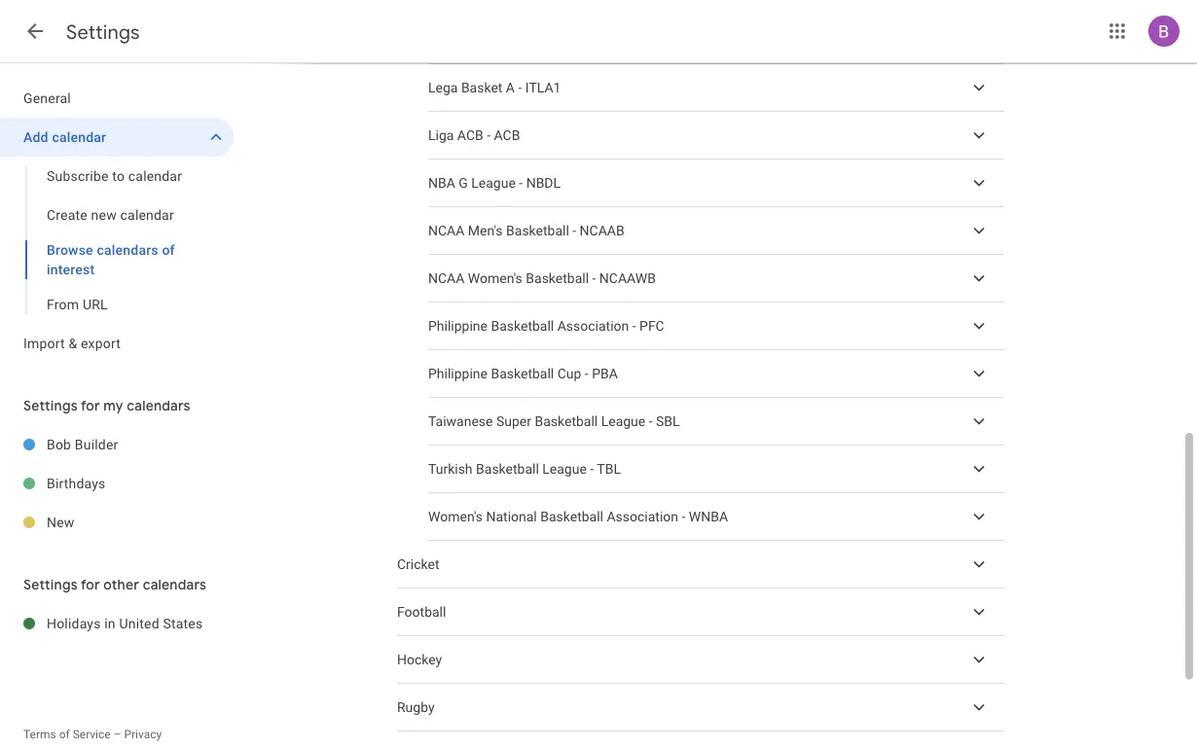 Task type: vqa. For each thing, say whether or not it's contained in the screenshot.
the 13 element
no



Task type: describe. For each thing, give the bounding box(es) containing it.
hockey tree item
[[397, 637, 1005, 685]]

bob builder
[[47, 437, 118, 453]]

league for tbl
[[543, 461, 587, 477]]

calendars for my
[[127, 397, 191, 415]]

rugby tree item
[[397, 685, 1005, 732]]

rugby
[[397, 700, 435, 716]]

create
[[47, 207, 88, 223]]

- for pba
[[585, 366, 589, 382]]

import
[[23, 335, 65, 352]]

terms of service – privacy
[[23, 728, 162, 742]]

- for pfc
[[633, 318, 636, 334]]

calendar for create new calendar
[[120, 207, 174, 223]]

turkish
[[428, 461, 473, 477]]

basketball up philippine basketball association - pfc
[[526, 270, 589, 287]]

interest
[[47, 261, 95, 278]]

ncaawb
[[600, 270, 656, 287]]

philippine basketball association - pfc
[[428, 318, 665, 334]]

browse
[[47, 242, 93, 258]]

add calendar
[[23, 129, 106, 145]]

ncaab
[[580, 223, 625, 239]]

ncaa women's basketball - ncaawb tree item
[[428, 255, 1005, 303]]

1 acb from the left
[[458, 127, 484, 143]]

- left sbl
[[649, 414, 653, 430]]

for for other
[[81, 577, 100, 594]]

liga acb - acb
[[428, 127, 520, 143]]

bob builder tree item
[[0, 426, 234, 465]]

philippine basketball cup - pba
[[428, 366, 618, 382]]

basketball down the cup
[[535, 414, 598, 430]]

women's national basketball association - wnba tree item
[[428, 494, 1005, 541]]

ncaa for ncaa men's basketball - ncaab
[[428, 223, 465, 239]]

add calendar tree item
[[0, 118, 234, 157]]

builder
[[75, 437, 118, 453]]

settings for settings
[[66, 19, 140, 44]]

tbl
[[597, 461, 621, 477]]

hockey
[[397, 652, 442, 668]]

ncaa men's basketball - ncaab
[[428, 223, 625, 239]]

men's
[[468, 223, 503, 239]]

holidays
[[47, 616, 101, 632]]

women's national basketball association - wnba
[[428, 509, 729, 525]]

a
[[506, 80, 515, 96]]

basketball right national
[[541, 509, 604, 525]]

birthdays tree item
[[0, 465, 234, 503]]

&
[[69, 335, 77, 352]]

for for my
[[81, 397, 100, 415]]

association inside 'tree item'
[[607, 509, 679, 525]]

lega basket a - itla1
[[428, 80, 561, 96]]

philippine for philippine basketball association - pfc
[[428, 318, 488, 334]]

1 vertical spatial women's
[[428, 509, 483, 525]]

ncaa for ncaa women's basketball - ncaawb
[[428, 270, 465, 287]]

- left wnba
[[682, 509, 686, 525]]

0 horizontal spatial of
[[59, 728, 70, 742]]

new tree item
[[0, 503, 234, 542]]

sbl
[[656, 414, 680, 430]]

calendar for subscribe to calendar
[[128, 168, 182, 184]]

- for itla1
[[519, 80, 522, 96]]

browse calendars of interest
[[47, 242, 175, 278]]

ncaa men's basketball - ncaab tree item
[[428, 207, 1005, 255]]

league inside tree item
[[602, 414, 646, 430]]

philippine basketball cup - pba tree item
[[428, 351, 1005, 398]]

taiwanese super basketball league - sbl
[[428, 414, 680, 430]]

nbdl
[[526, 175, 561, 191]]

calendar inside tree item
[[52, 129, 106, 145]]

- for nbdl
[[519, 175, 523, 191]]

general
[[23, 90, 71, 106]]

wnba
[[689, 509, 729, 525]]

super
[[497, 414, 532, 430]]

service
[[73, 728, 111, 742]]

turkish basketball league - tbl tree item
[[428, 446, 1005, 494]]

calendars for other
[[143, 577, 207, 594]]

football
[[397, 605, 446, 621]]

nba g league - nbdl
[[428, 175, 561, 191]]

my
[[103, 397, 123, 415]]

terms
[[23, 728, 56, 742]]

0 vertical spatial women's
[[468, 270, 523, 287]]



Task type: locate. For each thing, give the bounding box(es) containing it.
liga
[[428, 127, 454, 143]]

- inside tree item
[[519, 175, 523, 191]]

0 vertical spatial of
[[162, 242, 175, 258]]

philippine
[[428, 318, 488, 334], [428, 366, 488, 382]]

1 vertical spatial league
[[602, 414, 646, 430]]

for left other
[[81, 577, 100, 594]]

cricket
[[397, 557, 440, 573]]

- left the ncaab
[[573, 223, 577, 239]]

league inside tree item
[[472, 175, 516, 191]]

basketball up national
[[476, 461, 539, 477]]

states
[[163, 616, 203, 632]]

- right liga
[[487, 127, 491, 143]]

calendar up subscribe
[[52, 129, 106, 145]]

0 vertical spatial calendars
[[97, 242, 158, 258]]

calendar right new
[[120, 207, 174, 223]]

url
[[83, 297, 108, 313]]

lega
[[428, 80, 458, 96]]

subscribe to calendar
[[47, 168, 182, 184]]

g
[[459, 175, 468, 191]]

- left ncaawb
[[593, 270, 596, 287]]

0 vertical spatial for
[[81, 397, 100, 415]]

calendars
[[97, 242, 158, 258], [127, 397, 191, 415], [143, 577, 207, 594]]

association inside tree item
[[558, 318, 629, 334]]

acb right liga
[[458, 127, 484, 143]]

calendar
[[52, 129, 106, 145], [128, 168, 182, 184], [120, 207, 174, 223]]

basketball up ncaa women's basketball - ncaawb
[[506, 223, 570, 239]]

settings up bob
[[23, 397, 78, 415]]

national
[[486, 509, 537, 525]]

holidays in united states link
[[47, 605, 234, 644]]

cup
[[558, 366, 582, 382]]

association
[[558, 318, 629, 334], [607, 509, 679, 525]]

import & export
[[23, 335, 121, 352]]

- for tbl
[[590, 461, 594, 477]]

from
[[47, 297, 79, 313]]

nba g league - nbdl tree item
[[428, 160, 1005, 207]]

2 for from the top
[[81, 577, 100, 594]]

go back image
[[23, 19, 47, 43]]

new
[[91, 207, 117, 223]]

add
[[23, 129, 48, 145]]

turkish basketball league - tbl
[[428, 461, 621, 477]]

subscribe
[[47, 168, 109, 184]]

league for nbdl
[[472, 175, 516, 191]]

settings
[[66, 19, 140, 44], [23, 397, 78, 415], [23, 577, 78, 594]]

0 vertical spatial association
[[558, 318, 629, 334]]

- right a
[[519, 80, 522, 96]]

holidays in united states
[[47, 616, 203, 632]]

cricket tree item
[[397, 541, 1005, 589]]

0 vertical spatial calendar
[[52, 129, 106, 145]]

nba
[[428, 175, 456, 191]]

acb down a
[[494, 127, 520, 143]]

basket
[[461, 80, 503, 96]]

0 vertical spatial settings
[[66, 19, 140, 44]]

- left the nbdl
[[519, 175, 523, 191]]

ncaa inside ncaa men's basketball - ncaab tree item
[[428, 223, 465, 239]]

–
[[114, 728, 121, 742]]

basketball left the cup
[[491, 366, 554, 382]]

2 vertical spatial league
[[543, 461, 587, 477]]

2 vertical spatial settings
[[23, 577, 78, 594]]

basketball up philippine basketball cup - pba
[[491, 318, 554, 334]]

0 vertical spatial ncaa
[[428, 223, 465, 239]]

1 horizontal spatial of
[[162, 242, 175, 258]]

0 horizontal spatial acb
[[458, 127, 484, 143]]

philippine up philippine basketball cup - pba
[[428, 318, 488, 334]]

settings for other calendars
[[23, 577, 207, 594]]

2 horizontal spatial league
[[602, 414, 646, 430]]

settings for my calendars
[[23, 397, 191, 415]]

1 vertical spatial of
[[59, 728, 70, 742]]

taiwanese
[[428, 414, 493, 430]]

1 vertical spatial for
[[81, 577, 100, 594]]

privacy
[[124, 728, 162, 742]]

calendars right my
[[127, 397, 191, 415]]

football tree item
[[397, 589, 1005, 637]]

of inside browse calendars of interest
[[162, 242, 175, 258]]

calendars up states
[[143, 577, 207, 594]]

settings for settings for other calendars
[[23, 577, 78, 594]]

united
[[119, 616, 159, 632]]

tree
[[0, 79, 234, 363]]

new link
[[47, 503, 234, 542]]

ncaa left men's
[[428, 223, 465, 239]]

1 vertical spatial association
[[607, 509, 679, 525]]

league inside 'tree item'
[[543, 461, 587, 477]]

- left the tbl
[[590, 461, 594, 477]]

for left my
[[81, 397, 100, 415]]

ncaa women's basketball - ncaawb
[[428, 270, 656, 287]]

settings heading
[[66, 19, 140, 44]]

tree containing general
[[0, 79, 234, 363]]

calendars inside browse calendars of interest
[[97, 242, 158, 258]]

holidays in united states tree item
[[0, 605, 234, 644]]

1 horizontal spatial league
[[543, 461, 587, 477]]

association down the tbl
[[607, 509, 679, 525]]

from url
[[47, 297, 108, 313]]

ncaa
[[428, 223, 465, 239], [428, 270, 465, 287]]

1 for from the top
[[81, 397, 100, 415]]

1 vertical spatial ncaa
[[428, 270, 465, 287]]

1 vertical spatial calendars
[[127, 397, 191, 415]]

1 ncaa from the top
[[428, 223, 465, 239]]

2 ncaa from the top
[[428, 270, 465, 287]]

women's down turkish at the bottom of the page
[[428, 509, 483, 525]]

0 vertical spatial philippine
[[428, 318, 488, 334]]

birthdays
[[47, 476, 106, 492]]

to
[[112, 168, 125, 184]]

new
[[47, 515, 75, 531]]

league left the tbl
[[543, 461, 587, 477]]

ncaa inside ncaa women's basketball - ncaawb 'tree item'
[[428, 270, 465, 287]]

terms of service link
[[23, 728, 111, 742]]

settings for settings for my calendars
[[23, 397, 78, 415]]

itla1
[[526, 80, 561, 96]]

basketball
[[506, 223, 570, 239], [526, 270, 589, 287], [491, 318, 554, 334], [491, 366, 554, 382], [535, 414, 598, 430], [476, 461, 539, 477], [541, 509, 604, 525]]

1 vertical spatial settings
[[23, 397, 78, 415]]

lega basket a - itla1 tree item
[[428, 64, 1005, 112]]

- left pfc
[[633, 318, 636, 334]]

association up pba
[[558, 318, 629, 334]]

- for ncaab
[[573, 223, 577, 239]]

league
[[472, 175, 516, 191], [602, 414, 646, 430], [543, 461, 587, 477]]

of right terms
[[59, 728, 70, 742]]

league left sbl
[[602, 414, 646, 430]]

settings for my calendars tree
[[0, 426, 234, 542]]

settings right go back image
[[66, 19, 140, 44]]

birthdays link
[[47, 465, 234, 503]]

1 horizontal spatial acb
[[494, 127, 520, 143]]

2 philippine from the top
[[428, 366, 488, 382]]

calendar right to
[[128, 168, 182, 184]]

women's down men's
[[468, 270, 523, 287]]

settings up 'holidays'
[[23, 577, 78, 594]]

1 vertical spatial philippine
[[428, 366, 488, 382]]

2 acb from the left
[[494, 127, 520, 143]]

- for ncaawb
[[593, 270, 596, 287]]

create new calendar
[[47, 207, 174, 223]]

pba
[[592, 366, 618, 382]]

in
[[104, 616, 116, 632]]

philippine basketball association - pfc tree item
[[428, 303, 1005, 351]]

group containing subscribe to calendar
[[0, 157, 234, 324]]

group
[[0, 157, 234, 324]]

2 vertical spatial calendars
[[143, 577, 207, 594]]

liga acb - acb tree item
[[428, 112, 1005, 160]]

other
[[103, 577, 139, 594]]

of down the create new calendar
[[162, 242, 175, 258]]

for
[[81, 397, 100, 415], [81, 577, 100, 594]]

calendars down the create new calendar
[[97, 242, 158, 258]]

ncaa down ncaa men's basketball - ncaab at top
[[428, 270, 465, 287]]

bob
[[47, 437, 71, 453]]

of
[[162, 242, 175, 258], [59, 728, 70, 742]]

privacy link
[[124, 728, 162, 742]]

taiwanese super basketball league - sbl tree item
[[428, 398, 1005, 446]]

philippine up taiwanese
[[428, 366, 488, 382]]

pfc
[[640, 318, 665, 334]]

acb
[[458, 127, 484, 143], [494, 127, 520, 143]]

0 vertical spatial league
[[472, 175, 516, 191]]

-
[[519, 80, 522, 96], [487, 127, 491, 143], [519, 175, 523, 191], [573, 223, 577, 239], [593, 270, 596, 287], [633, 318, 636, 334], [585, 366, 589, 382], [649, 414, 653, 430], [590, 461, 594, 477], [682, 509, 686, 525]]

women's
[[468, 270, 523, 287], [428, 509, 483, 525]]

export
[[81, 335, 121, 352]]

1 philippine from the top
[[428, 318, 488, 334]]

- right the cup
[[585, 366, 589, 382]]

2 vertical spatial calendar
[[120, 207, 174, 223]]

league right the g
[[472, 175, 516, 191]]

1 vertical spatial calendar
[[128, 168, 182, 184]]

0 horizontal spatial league
[[472, 175, 516, 191]]

philippine for philippine basketball cup - pba
[[428, 366, 488, 382]]



